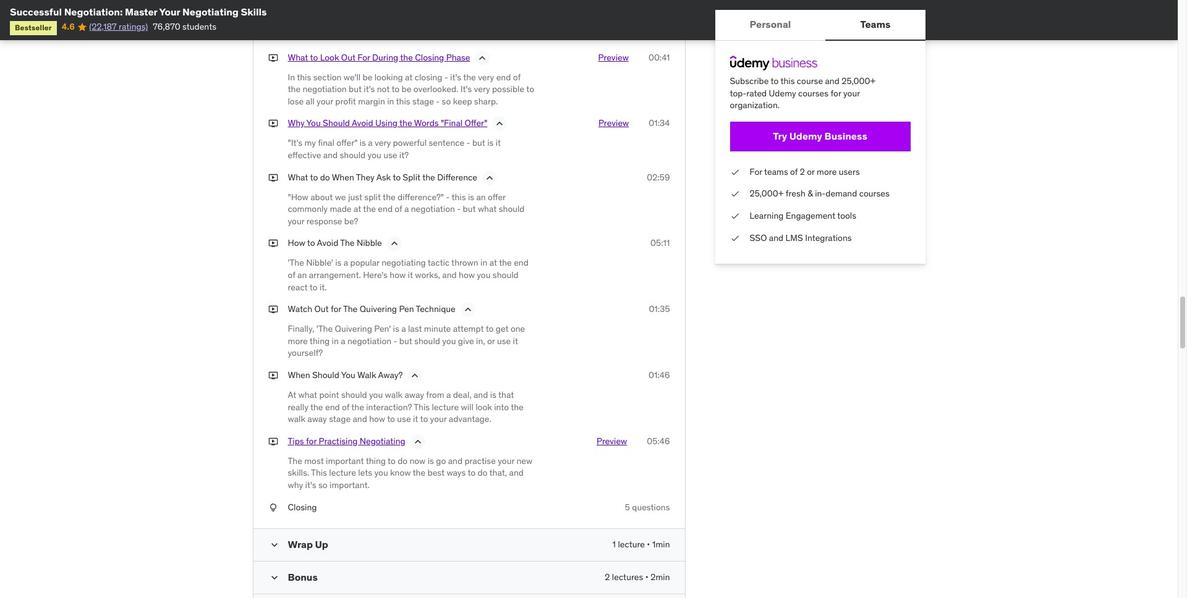 Task type: describe. For each thing, give the bounding box(es) containing it.
this inside at what point should you walk away from a deal, and is that really the end of the interaction? this lecture will look into the walk away stage and how to use it to your advantage.
[[414, 402, 430, 413]]

offer"
[[465, 118, 488, 129]]

successful negotiation: master your negotiating skills
[[10, 6, 267, 18]]

xsmall image for "how about we just split the difference?" - this is an offer commonly made at the end of a negotiation - but what should your response be?
[[268, 172, 278, 184]]

split
[[365, 192, 381, 203]]

your inside at what point should you walk away from a deal, and is that really the end of the interaction? this lecture will look into the walk away stage and how to use it to your advantage.
[[430, 414, 447, 425]]

1 vertical spatial away
[[308, 414, 327, 425]]

1 vertical spatial out
[[315, 304, 329, 315]]

and inside 'the nibble' is a popular negotiating tactic thrown in at the end of an arrangement. here's how it works, and how you should react to it.
[[443, 270, 457, 281]]

you inside "it's my final offer" is a very powerful sentence - but is it effective and should you use it?
[[368, 150, 382, 161]]

should inside button
[[323, 118, 350, 129]]

ways
[[447, 468, 466, 479]]

xsmall image for in this section we'll be looking at closing - it's the very end of the negotiation but it's not to be overlooked. it's very possible to lose all your profit margin in this stage - so keep sharp.
[[268, 52, 278, 64]]

the inside the most important thing to do now is go and practise your new skills. this lecture lets you know the best ways to do that, and why it's so important.
[[413, 468, 426, 479]]

0 vertical spatial or
[[808, 166, 815, 177]]

tactic
[[428, 258, 450, 269]]

possible
[[492, 84, 525, 95]]

split
[[403, 172, 421, 183]]

you inside 'finally, 'the quivering pen' is a last minute attempt to get one more thing in a negotiation - but should you give in, or use it yourself?'
[[443, 336, 456, 347]]

new
[[517, 456, 533, 467]]

in-
[[816, 188, 826, 199]]

lose
[[288, 96, 304, 107]]

2 horizontal spatial how
[[459, 270, 475, 281]]

but inside "it's my final offer" is a very powerful sentence - but is it effective and should you use it?
[[473, 138, 486, 149]]

powerful
[[393, 138, 427, 149]]

most
[[305, 456, 324, 467]]

0 vertical spatial it's
[[450, 72, 462, 83]]

an inside 'the nibble' is a popular negotiating tactic thrown in at the end of an arrangement. here's how it works, and how you should react to it.
[[298, 270, 307, 281]]

commonly
[[288, 204, 328, 215]]

1 horizontal spatial how
[[390, 270, 406, 281]]

this up why you should avoid using the words "final offer"
[[396, 96, 411, 107]]

minute
[[424, 324, 451, 335]]

of inside in this section we'll be looking at closing - it's the very end of the negotiation but it's not to be overlooked. it's very possible to lose all your profit margin in this stage - so keep sharp.
[[513, 72, 521, 83]]

0 horizontal spatial be
[[363, 72, 373, 83]]

a left last
[[402, 324, 406, 335]]

the for avoid
[[340, 238, 355, 249]]

end inside at what point should you walk away from a deal, and is that really the end of the interaction? this lecture will look into the walk away stage and how to use it to your advantage.
[[325, 402, 340, 413]]

we
[[335, 192, 346, 203]]

1 horizontal spatial for
[[750, 166, 763, 177]]

small image for wrap up
[[268, 540, 281, 552]]

arrangement.
[[309, 270, 361, 281]]

try udemy business
[[773, 130, 868, 142]]

why
[[288, 480, 303, 491]]

1 horizontal spatial when
[[332, 172, 354, 183]]

why you should avoid using the words "final offer" button
[[288, 118, 488, 133]]

one
[[511, 324, 525, 335]]

into
[[494, 402, 509, 413]]

difference
[[438, 172, 478, 183]]

quivering inside 'finally, 'the quivering pen' is a last minute attempt to get one more thing in a negotiation - but should you give in, or use it yourself?'
[[335, 324, 372, 335]]

0 horizontal spatial do
[[320, 172, 330, 183]]

you inside 'the nibble' is a popular negotiating tactic thrown in at the end of an arrangement. here's how it works, and how you should react to it.
[[477, 270, 491, 281]]

'the inside 'the nibble' is a popular negotiating tactic thrown in at the end of an arrangement. here's how it works, and how you should react to it.
[[288, 258, 304, 269]]

01:34
[[649, 118, 670, 129]]

final
[[318, 138, 335, 149]]

master
[[125, 6, 157, 18]]

in inside 'the nibble' is a popular negotiating tactic thrown in at the end of an arrangement. here's how it works, and how you should react to it.
[[481, 258, 488, 269]]

1 vertical spatial closing
[[288, 502, 317, 513]]

effective
[[288, 150, 321, 161]]

best
[[428, 468, 445, 479]]

this right in
[[297, 72, 311, 83]]

0 horizontal spatial avoid
[[317, 238, 339, 249]]

0 horizontal spatial walk
[[288, 414, 306, 425]]

out inside "button"
[[341, 52, 356, 63]]

more inside 'finally, 'the quivering pen' is a last minute attempt to get one more thing in a negotiation - but should you give in, or use it yourself?'
[[288, 336, 308, 347]]

when should you walk away?
[[288, 370, 403, 381]]

personal button
[[716, 10, 826, 40]]

and down new
[[510, 468, 524, 479]]

lecture inside at what point should you walk away from a deal, and is that really the end of the interaction? this lecture will look into the walk away stage and how to use it to your advantage.
[[432, 402, 459, 413]]

learning engagement tools
[[750, 210, 857, 221]]

in,
[[476, 336, 485, 347]]

you inside at what point should you walk away from a deal, and is that really the end of the interaction? this lecture will look into the walk away stage and how to use it to your advantage.
[[369, 390, 383, 401]]

they
[[356, 172, 375, 183]]

to right how
[[307, 238, 315, 249]]

of inside "how about we just split the difference?" - this is an offer commonly made at the end of a negotiation - but what should your response be?
[[395, 204, 402, 215]]

should inside 'finally, 'the quivering pen' is a last minute attempt to get one more thing in a negotiation - but should you give in, or use it yourself?'
[[415, 336, 440, 347]]

to up know
[[388, 456, 396, 467]]

25,000+ inside 'subscribe to this course and 25,000+ top‑rated udemy courses for your organization.'
[[842, 75, 876, 87]]

away?
[[378, 370, 403, 381]]

is inside 'the nibble' is a popular negotiating tactic thrown in at the end of an arrangement. here's how it works, and how you should react to it.
[[335, 258, 342, 269]]

to right not
[[392, 84, 400, 95]]

1 vertical spatial very
[[474, 84, 490, 95]]

important.
[[330, 480, 370, 491]]

for inside "button"
[[358, 52, 370, 63]]

words
[[414, 118, 439, 129]]

preview for 01:34
[[599, 118, 629, 129]]

in inside in this section we'll be looking at closing - it's the very end of the negotiation but it's not to be overlooked. it's very possible to lose all your profit margin in this stage - so keep sharp.
[[387, 96, 394, 107]]

skills.
[[288, 468, 309, 479]]

look
[[320, 52, 339, 63]]

• for wrap up
[[647, 540, 651, 551]]

personal
[[750, 18, 792, 31]]

is down offer"
[[488, 138, 494, 149]]

1 vertical spatial it's
[[364, 84, 375, 95]]

76,870
[[153, 21, 180, 32]]

(22,187 ratings)
[[89, 21, 148, 32]]

the inside "button"
[[400, 52, 413, 63]]

should inside "it's my final offer" is a very powerful sentence - but is it effective and should you use it?
[[340, 150, 366, 161]]

tools
[[838, 210, 857, 221]]

lecture inside the most important thing to do now is go and practise your new skills. this lecture lets you know the best ways to do that, and why it's so important.
[[329, 468, 356, 479]]

nibble'
[[306, 258, 333, 269]]

in inside 'finally, 'the quivering pen' is a last minute attempt to get one more thing in a negotiation - but should you give in, or use it yourself?'
[[332, 336, 339, 347]]

now
[[410, 456, 426, 467]]

1 horizontal spatial away
[[405, 390, 424, 401]]

but inside "how about we just split the difference?" - this is an offer commonly made at the end of a negotiation - but what should your response be?
[[463, 204, 476, 215]]

to down 'practise'
[[468, 468, 476, 479]]

that
[[499, 390, 514, 401]]

to inside what to look out for during the closing phase "button"
[[310, 52, 318, 63]]

1 horizontal spatial do
[[398, 456, 408, 467]]

1 vertical spatial be
[[402, 84, 412, 95]]

'the inside 'finally, 'the quivering pen' is a last minute attempt to get one more thing in a negotiation - but should you give in, or use it yourself?'
[[317, 324, 333, 335]]

your inside in this section we'll be looking at closing - it's the very end of the negotiation but it's not to be overlooked. it's very possible to lose all your profit margin in this stage - so keep sharp.
[[317, 96, 333, 107]]

00:41
[[649, 52, 670, 63]]

1
[[613, 540, 616, 551]]

what to look out for during the closing phase button
[[288, 52, 470, 67]]

why you should avoid using the words "final offer"
[[288, 118, 488, 129]]

and up the ways
[[448, 456, 463, 467]]

subscribe to this course and 25,000+ top‑rated udemy courses for your organization.
[[730, 75, 876, 111]]

"how about we just split the difference?" - this is an offer commonly made at the end of a negotiation - but what should your response be?
[[288, 192, 525, 227]]

a inside "how about we just split the difference?" - this is an offer commonly made at the end of a negotiation - but what should your response be?
[[405, 204, 409, 215]]

try udemy business link
[[730, 122, 911, 151]]

keep
[[453, 96, 472, 107]]

is inside the most important thing to do now is go and practise your new skills. this lecture lets you know the best ways to do that, and why it's so important.
[[428, 456, 434, 467]]

about
[[311, 192, 333, 203]]

&
[[808, 188, 813, 199]]

ask
[[377, 172, 391, 183]]

negotiation inside 'finally, 'the quivering pen' is a last minute attempt to get one more thing in a negotiation - but should you give in, or use it yourself?'
[[348, 336, 392, 347]]

from
[[426, 390, 445, 401]]

and up look
[[474, 390, 488, 401]]

overlooked.
[[414, 84, 459, 95]]

should inside 'the nibble' is a popular negotiating tactic thrown in at the end of an arrangement. here's how it works, and how you should react to it.
[[493, 270, 519, 281]]

point
[[319, 390, 339, 401]]

stage inside at what point should you walk away from a deal, and is that really the end of the interaction? this lecture will look into the walk away stage and how to use it to your advantage.
[[329, 414, 351, 425]]

it inside at what point should you walk away from a deal, and is that really the end of the interaction? this lecture will look into the walk away stage and how to use it to your advantage.
[[413, 414, 418, 425]]

popular
[[351, 258, 380, 269]]

and inside "it's my final offer" is a very powerful sentence - but is it effective and should you use it?
[[323, 150, 338, 161]]

1min
[[653, 540, 670, 551]]

• for bonus
[[646, 572, 649, 583]]

how to avoid the nibble
[[288, 238, 382, 249]]

0 horizontal spatial negotiating
[[183, 6, 239, 18]]

engagement
[[786, 210, 836, 221]]

at inside 'the nibble' is a popular negotiating tactic thrown in at the end of an arrangement. here's how it works, and how you should react to it.
[[490, 258, 497, 269]]

hide lecture description image for how to avoid the nibble
[[388, 238, 401, 250]]

sso
[[750, 232, 767, 243]]

to down from
[[420, 414, 428, 425]]

0 horizontal spatial 2
[[605, 572, 610, 583]]

skills
[[241, 6, 267, 18]]

try
[[773, 130, 788, 142]]

25,000+ fresh & in-demand courses
[[750, 188, 890, 199]]

just
[[348, 192, 363, 203]]

successful
[[10, 6, 62, 18]]

to inside 'the nibble' is a popular negotiating tactic thrown in at the end of an arrangement. here's how it works, and how you should react to it.
[[310, 282, 318, 293]]

really
[[288, 402, 309, 413]]

for inside 'subscribe to this course and 25,000+ top‑rated udemy courses for your organization.'
[[831, 88, 842, 99]]

it inside "it's my final offer" is a very powerful sentence - but is it effective and should you use it?
[[496, 138, 501, 149]]

works,
[[415, 270, 440, 281]]

teams button
[[826, 10, 926, 40]]

ratings)
[[119, 21, 148, 32]]

of inside 'the nibble' is a popular negotiating tactic thrown in at the end of an arrangement. here's how it works, and how you should react to it.
[[288, 270, 296, 281]]

an inside "how about we just split the difference?" - this is an offer commonly made at the end of a negotiation - but what should your response be?
[[477, 192, 486, 203]]

lets
[[358, 468, 373, 479]]

sso and lms integrations
[[750, 232, 852, 243]]

2 vertical spatial do
[[478, 468, 488, 479]]

users
[[839, 166, 860, 177]]

and inside 'subscribe to this course and 25,000+ top‑rated udemy courses for your organization.'
[[826, 75, 840, 87]]

will
[[461, 402, 474, 413]]

1 horizontal spatial for
[[331, 304, 342, 315]]

pen'
[[374, 324, 391, 335]]

to right ask
[[393, 172, 401, 183]]

yourself?
[[288, 348, 323, 359]]

integrations
[[806, 232, 852, 243]]

- inside "it's my final offer" is a very powerful sentence - but is it effective and should you use it?
[[467, 138, 471, 149]]

demand
[[826, 188, 858, 199]]

bonus
[[288, 572, 318, 584]]

of inside at what point should you walk away from a deal, and is that really the end of the interaction? this lecture will look into the walk away stage and how to use it to your advantage.
[[342, 402, 350, 413]]

1 vertical spatial should
[[312, 370, 340, 381]]

react
[[288, 282, 308, 293]]

hide lecture description image for -
[[494, 118, 506, 130]]

1 lecture • 1min
[[613, 540, 670, 551]]

"final
[[441, 118, 463, 129]]

it's inside the most important thing to do now is go and practise your new skills. this lecture lets you know the best ways to do that, and why it's so important.
[[305, 480, 317, 491]]

how inside at what point should you walk away from a deal, and is that really the end of the interaction? this lecture will look into the walk away stage and how to use it to your advantage.
[[369, 414, 385, 425]]



Task type: locate. For each thing, give the bounding box(es) containing it.
my
[[305, 138, 316, 149]]

small image for bonus
[[268, 572, 281, 585]]

end right thrown
[[514, 258, 529, 269]]

0 vertical spatial very
[[478, 72, 495, 83]]

0 horizontal spatial closing
[[288, 502, 317, 513]]

your right all
[[317, 96, 333, 107]]

for
[[831, 88, 842, 99], [331, 304, 342, 315], [306, 436, 317, 447]]

1 vertical spatial 2
[[605, 572, 610, 583]]

using
[[376, 118, 398, 129]]

profit
[[336, 96, 356, 107]]

closing inside "button"
[[415, 52, 444, 63]]

your inside "how about we just split the difference?" - this is an offer commonly made at the end of a negotiation - but what should your response be?
[[288, 216, 305, 227]]

end up possible at the top of the page
[[497, 72, 511, 83]]

for up business
[[831, 88, 842, 99]]

negotiation down section
[[303, 84, 347, 95]]

so
[[442, 96, 451, 107], [319, 480, 328, 491]]

courses inside 'subscribe to this course and 25,000+ top‑rated udemy courses for your organization.'
[[799, 88, 829, 99]]

and down final
[[323, 150, 338, 161]]

and down the tactic
[[443, 270, 457, 281]]

this down most
[[311, 468, 327, 479]]

do up about
[[320, 172, 330, 183]]

what for what to do when they ask to split the difference
[[288, 172, 308, 183]]

is inside "how about we just split the difference?" - this is an offer commonly made at the end of a negotiation - but what should your response be?
[[468, 192, 475, 203]]

section
[[313, 72, 342, 83]]

end inside in this section we'll be looking at closing - it's the very end of the negotiation but it's not to be overlooked. it's very possible to lose all your profit margin in this stage - so keep sharp.
[[497, 72, 511, 83]]

0 vertical spatial an
[[477, 192, 486, 203]]

lecture right 1
[[618, 540, 645, 551]]

at left closing in the top of the page
[[405, 72, 413, 83]]

0 vertical spatial 2
[[800, 166, 805, 177]]

1 vertical spatial 25,000+
[[750, 188, 784, 199]]

"it's
[[288, 138, 303, 149]]

use inside "it's my final offer" is a very powerful sentence - but is it effective and should you use it?
[[384, 150, 397, 161]]

thing up lets
[[366, 456, 386, 467]]

but
[[349, 84, 362, 95], [473, 138, 486, 149], [463, 204, 476, 215], [400, 336, 412, 347]]

0 vertical spatial what
[[478, 204, 497, 215]]

how
[[390, 270, 406, 281], [459, 270, 475, 281], [369, 414, 385, 425]]

how
[[288, 238, 305, 249]]

of right teams
[[791, 166, 798, 177]]

1 horizontal spatial lecture
[[432, 402, 459, 413]]

in up when should you walk away? on the left
[[332, 336, 339, 347]]

2 vertical spatial in
[[332, 336, 339, 347]]

learning
[[750, 210, 784, 221]]

more down finally,
[[288, 336, 308, 347]]

1 vertical spatial or
[[488, 336, 495, 347]]

should inside at what point should you walk away from a deal, and is that really the end of the interaction? this lecture will look into the walk away stage and how to use it to your advantage.
[[341, 390, 367, 401]]

0 vertical spatial when
[[332, 172, 354, 183]]

0 vertical spatial away
[[405, 390, 424, 401]]

2 lectures • 2min
[[605, 572, 670, 583]]

0 horizontal spatial an
[[298, 270, 307, 281]]

end down point
[[325, 402, 340, 413]]

the inside button
[[400, 118, 412, 129]]

quivering down watch out for the quivering pen technique
[[335, 324, 372, 335]]

you inside why you should avoid using the words "final offer" button
[[307, 118, 321, 129]]

0 vertical spatial more
[[817, 166, 837, 177]]

1 vertical spatial negotiating
[[360, 436, 406, 447]]

very inside "it's my final offer" is a very powerful sentence - but is it effective and should you use it?
[[375, 138, 391, 149]]

stage inside in this section we'll be looking at closing - it's the very end of the negotiation but it's not to be overlooked. it's very possible to lose all your profit margin in this stage - so keep sharp.
[[413, 96, 434, 107]]

1 vertical spatial the
[[343, 304, 358, 315]]

your up that,
[[498, 456, 515, 467]]

to left look
[[310, 52, 318, 63]]

tab list containing personal
[[716, 10, 926, 41]]

quivering up pen'
[[360, 304, 397, 315]]

this inside 'subscribe to this course and 25,000+ top‑rated udemy courses for your organization.'
[[781, 75, 795, 87]]

1 vertical spatial courses
[[860, 188, 890, 199]]

negotiating
[[183, 6, 239, 18], [360, 436, 406, 447]]

hide lecture description image right away? at the left bottom of page
[[409, 370, 422, 382]]

it inside 'finally, 'the quivering pen' is a last minute attempt to get one more thing in a negotiation - but should you give in, or use it yourself?'
[[513, 336, 518, 347]]

not
[[377, 84, 390, 95]]

organization.
[[730, 100, 780, 111]]

what up really in the left of the page
[[299, 390, 317, 401]]

udemy business image
[[730, 56, 818, 71]]

when up at
[[288, 370, 310, 381]]

small image
[[268, 540, 281, 552], [268, 572, 281, 585]]

negotiating down 'interaction?'
[[360, 436, 406, 447]]

negotiation down the difference?"
[[411, 204, 455, 215]]

students
[[183, 21, 217, 32]]

tips for practising negotiating button
[[288, 436, 406, 451]]

in right thrown
[[481, 258, 488, 269]]

0 vertical spatial udemy
[[769, 88, 797, 99]]

go
[[436, 456, 446, 467]]

0 vertical spatial small image
[[268, 540, 281, 552]]

0 vertical spatial use
[[384, 150, 397, 161]]

0 vertical spatial for
[[358, 52, 370, 63]]

0 vertical spatial quivering
[[360, 304, 397, 315]]

during
[[373, 52, 399, 63]]

1 horizontal spatial an
[[477, 192, 486, 203]]

1 horizontal spatial or
[[808, 166, 815, 177]]

thrown
[[452, 258, 479, 269]]

lectures
[[612, 572, 644, 583]]

watch out for the quivering pen technique
[[288, 304, 456, 315]]

the for for
[[343, 304, 358, 315]]

end inside 'the nibble' is a popular negotiating tactic thrown in at the end of an arrangement. here's how it works, and how you should react to it.
[[514, 258, 529, 269]]

this inside "how about we just split the difference?" - this is an offer commonly made at the end of a negotiation - but what should your response be?
[[452, 192, 466, 203]]

is inside at what point should you walk away from a deal, and is that really the end of the interaction? this lecture will look into the walk away stage and how to use it to your advantage.
[[490, 390, 497, 401]]

use down get at the bottom left of page
[[497, 336, 511, 347]]

is right offer"
[[360, 138, 366, 149]]

0 vertical spatial negotiation
[[303, 84, 347, 95]]

and right the 'course'
[[826, 75, 840, 87]]

2 horizontal spatial hide lecture description image
[[484, 172, 496, 184]]

for inside button
[[306, 436, 317, 447]]

0 horizontal spatial thing
[[310, 336, 330, 347]]

1 horizontal spatial negotiation
[[348, 336, 392, 347]]

so down overlooked.
[[442, 96, 451, 107]]

a inside "it's my final offer" is a very powerful sentence - but is it effective and should you use it?
[[368, 138, 373, 149]]

why
[[288, 118, 305, 129]]

it up now
[[413, 414, 418, 425]]

an up react
[[298, 270, 307, 281]]

negotiating inside button
[[360, 436, 406, 447]]

you right why
[[307, 118, 321, 129]]

2 horizontal spatial negotiation
[[411, 204, 455, 215]]

0 horizontal spatial hide lecture description image
[[388, 238, 401, 250]]

0 horizontal spatial lecture
[[329, 468, 356, 479]]

2 horizontal spatial lecture
[[618, 540, 645, 551]]

it inside 'the nibble' is a popular negotiating tactic thrown in at the end of an arrangement. here's how it works, and how you should react to it.
[[408, 270, 413, 281]]

a inside at what point should you walk away from a deal, and is that really the end of the interaction? this lecture will look into the walk away stage and how to use it to your advantage.
[[447, 390, 451, 401]]

interaction?
[[366, 402, 412, 413]]

1 horizontal spatial what
[[478, 204, 497, 215]]

your inside the most important thing to do now is go and practise your new skills. this lecture lets you know the best ways to do that, and why it's so important.
[[498, 456, 515, 467]]

at inside in this section we'll be looking at closing - it's the very end of the negotiation but it's not to be overlooked. it's very possible to lose all your profit margin in this stage - so keep sharp.
[[405, 72, 413, 83]]

2 horizontal spatial do
[[478, 468, 488, 479]]

is left that
[[490, 390, 497, 401]]

last
[[408, 324, 422, 335]]

a right offer"
[[368, 138, 373, 149]]

2 vertical spatial lecture
[[618, 540, 645, 551]]

what up "how
[[288, 172, 308, 183]]

0 horizontal spatial negotiation
[[303, 84, 347, 95]]

the
[[340, 238, 355, 249], [343, 304, 358, 315], [288, 456, 302, 467]]

what to do when they ask to split the difference
[[288, 172, 478, 183]]

what
[[288, 52, 308, 63], [288, 172, 308, 183]]

1 what from the top
[[288, 52, 308, 63]]

how down negotiating in the left of the page
[[390, 270, 406, 281]]

0 vertical spatial should
[[323, 118, 350, 129]]

more left users
[[817, 166, 837, 177]]

watch
[[288, 304, 312, 315]]

and up tips for practising negotiating
[[353, 414, 367, 425]]

4.6
[[62, 21, 75, 32]]

0 horizontal spatial out
[[315, 304, 329, 315]]

1 horizontal spatial more
[[817, 166, 837, 177]]

end down split
[[378, 204, 393, 215]]

a up when should you walk away? on the left
[[341, 336, 346, 347]]

25,000+ right the 'course'
[[842, 75, 876, 87]]

attempt
[[453, 324, 484, 335]]

hide lecture description image
[[477, 52, 489, 64], [494, 118, 506, 130], [462, 304, 474, 316], [409, 370, 422, 382]]

made
[[330, 204, 352, 215]]

out
[[341, 52, 356, 63], [315, 304, 329, 315]]

1 horizontal spatial so
[[442, 96, 451, 107]]

we'll
[[344, 72, 361, 83]]

0 horizontal spatial away
[[308, 414, 327, 425]]

practise
[[465, 456, 496, 467]]

it down one
[[513, 336, 518, 347]]

- inside 'finally, 'the quivering pen' is a last minute attempt to get one more thing in a negotiation - but should you give in, or use it yourself?'
[[394, 336, 397, 347]]

be right we'll
[[363, 72, 373, 83]]

2 what from the top
[[288, 172, 308, 183]]

'the
[[288, 258, 304, 269], [317, 324, 333, 335]]

what for what to look out for during the closing phase
[[288, 52, 308, 63]]

to inside 'subscribe to this course and 25,000+ top‑rated udemy courses for your organization.'
[[771, 75, 779, 87]]

0 vertical spatial negotiating
[[183, 6, 239, 18]]

udemy inside 'subscribe to this course and 25,000+ top‑rated udemy courses for your organization.'
[[769, 88, 797, 99]]

practising
[[319, 436, 358, 447]]

0 vertical spatial closing
[[415, 52, 444, 63]]

1 vertical spatial lecture
[[329, 468, 356, 479]]

walk up 'interaction?'
[[385, 390, 403, 401]]

it's up it's
[[450, 72, 462, 83]]

the most important thing to do now is go and practise your new skills. this lecture lets you know the best ways to do that, and why it's so important.
[[288, 456, 533, 491]]

to inside 'finally, 'the quivering pen' is a last minute attempt to get one more thing in a negotiation - but should you give in, or use it yourself?'
[[486, 324, 494, 335]]

0 vertical spatial you
[[307, 118, 321, 129]]

5
[[625, 502, 630, 513]]

"it's my final offer" is a very powerful sentence - but is it effective and should you use it?
[[288, 138, 501, 161]]

0 horizontal spatial it's
[[305, 480, 317, 491]]

01:46
[[649, 370, 670, 381]]

but inside 'finally, 'the quivering pen' is a last minute attempt to get one more thing in a negotiation - but should you give in, or use it yourself?'
[[400, 336, 412, 347]]

2 vertical spatial negotiation
[[348, 336, 392, 347]]

it's
[[450, 72, 462, 83], [364, 84, 375, 95], [305, 480, 317, 491]]

hide lecture description image up attempt
[[462, 304, 474, 316]]

phase
[[446, 52, 470, 63]]

0 vertical spatial be
[[363, 72, 373, 83]]

negotiation:
[[64, 6, 123, 18]]

2 small image from the top
[[268, 572, 281, 585]]

1 vertical spatial for
[[331, 304, 342, 315]]

'the down how
[[288, 258, 304, 269]]

of
[[513, 72, 521, 83], [791, 166, 798, 177], [395, 204, 402, 215], [288, 270, 296, 281], [342, 402, 350, 413]]

preview left '00:41'
[[599, 52, 629, 63]]

1 horizontal spatial stage
[[413, 96, 434, 107]]

is up arrangement.
[[335, 258, 342, 269]]

0 vertical spatial preview
[[599, 52, 629, 63]]

1 horizontal spatial 25,000+
[[842, 75, 876, 87]]

how down thrown
[[459, 270, 475, 281]]

1 vertical spatial thing
[[366, 456, 386, 467]]

should inside "how about we just split the difference?" - this is an offer commonly made at the end of a negotiation - but what should your response be?
[[499, 204, 525, 215]]

use inside at what point should you walk away from a deal, and is that really the end of the interaction? this lecture will look into the walk away stage and how to use it to your advantage.
[[397, 414, 411, 425]]

to up about
[[310, 172, 318, 183]]

thing inside 'finally, 'the quivering pen' is a last minute attempt to get one more thing in a negotiation - but should you give in, or use it yourself?'
[[310, 336, 330, 347]]

use
[[384, 150, 397, 161], [497, 336, 511, 347], [397, 414, 411, 425]]

•
[[647, 540, 651, 551], [646, 572, 649, 583]]

preview left 05:46
[[597, 436, 628, 447]]

hide lecture description image for deal,
[[409, 370, 422, 382]]

to right possible at the top of the page
[[527, 84, 535, 95]]

1 vertical spatial this
[[311, 468, 327, 479]]

up
[[315, 539, 328, 551]]

hide lecture description image for it's
[[477, 52, 489, 64]]

1 vertical spatial for
[[750, 166, 763, 177]]

in
[[288, 72, 295, 83]]

for
[[358, 52, 370, 63], [750, 166, 763, 177]]

but down difference
[[463, 204, 476, 215]]

1 horizontal spatial this
[[414, 402, 430, 413]]

end
[[497, 72, 511, 83], [378, 204, 393, 215], [514, 258, 529, 269], [325, 402, 340, 413]]

your inside 'subscribe to this course and 25,000+ top‑rated udemy courses for your organization.'
[[844, 88, 861, 99]]

for right tips
[[306, 436, 317, 447]]

but inside in this section we'll be looking at closing - it's the very end of the negotiation but it's not to be overlooked. it's very possible to lose all your profit margin in this stage - so keep sharp.
[[349, 84, 362, 95]]

1 horizontal spatial thing
[[366, 456, 386, 467]]

1 horizontal spatial be
[[402, 84, 412, 95]]

is right pen'
[[393, 324, 400, 335]]

advantage.
[[449, 414, 492, 425]]

1 vertical spatial walk
[[288, 414, 306, 425]]

use inside 'finally, 'the quivering pen' is a last minute attempt to get one more thing in a negotiation - but should you give in, or use it yourself?'
[[497, 336, 511, 347]]

0 vertical spatial in
[[387, 96, 394, 107]]

xsmall image
[[268, 118, 278, 130], [730, 188, 740, 200], [730, 232, 740, 244], [268, 238, 278, 250], [268, 304, 278, 316], [268, 436, 278, 448], [268, 502, 278, 514]]

1 horizontal spatial hide lecture description image
[[412, 436, 424, 448]]

do down 'practise'
[[478, 468, 488, 479]]

bestseller
[[15, 23, 52, 32]]

tips
[[288, 436, 304, 447]]

you right lets
[[375, 468, 388, 479]]

courses
[[799, 88, 829, 99], [860, 188, 890, 199]]

1 horizontal spatial negotiating
[[360, 436, 406, 447]]

05:46
[[647, 436, 670, 447]]

it's right why
[[305, 480, 317, 491]]

you inside the most important thing to do now is go and practise your new skills. this lecture lets you know the best ways to do that, and why it's so important.
[[375, 468, 388, 479]]

to down 'interaction?'
[[387, 414, 395, 425]]

1 vertical spatial when
[[288, 370, 310, 381]]

1 horizontal spatial walk
[[385, 390, 403, 401]]

offer
[[488, 192, 506, 203]]

xsmall image
[[268, 52, 278, 64], [730, 166, 740, 178], [268, 172, 278, 184], [730, 210, 740, 222], [268, 370, 278, 382]]

1 horizontal spatial closing
[[415, 52, 444, 63]]

should up final
[[323, 118, 350, 129]]

0 vertical spatial stage
[[413, 96, 434, 107]]

group
[[253, 0, 685, 3]]

walk
[[385, 390, 403, 401], [288, 414, 306, 425]]

1 horizontal spatial 'the
[[317, 324, 333, 335]]

0 horizontal spatial for
[[306, 436, 317, 447]]

thing inside the most important thing to do now is go and practise your new skills. this lecture lets you know the best ways to do that, and why it's so important.
[[366, 456, 386, 467]]

courses down the 'course'
[[799, 88, 829, 99]]

1 horizontal spatial in
[[387, 96, 394, 107]]

is inside 'finally, 'the quivering pen' is a last minute attempt to get one more thing in a negotiation - but should you give in, or use it yourself?'
[[393, 324, 400, 335]]

questions
[[632, 502, 670, 513]]

a
[[368, 138, 373, 149], [405, 204, 409, 215], [344, 258, 348, 269], [402, 324, 406, 335], [341, 336, 346, 347], [447, 390, 451, 401]]

2 vertical spatial for
[[306, 436, 317, 447]]

hide lecture description image for to
[[462, 304, 474, 316]]

hide lecture description image
[[484, 172, 496, 184], [388, 238, 401, 250], [412, 436, 424, 448]]

but down last
[[400, 336, 412, 347]]

1 vertical spatial an
[[298, 270, 307, 281]]

2 horizontal spatial for
[[831, 88, 842, 99]]

0 vertical spatial this
[[414, 402, 430, 413]]

the inside the most important thing to do now is go and practise your new skills. this lecture lets you know the best ways to do that, and why it's so important.
[[288, 456, 302, 467]]

what inside "button"
[[288, 52, 308, 63]]

0 vertical spatial do
[[320, 172, 330, 183]]

udemy up organization.
[[769, 88, 797, 99]]

you left walk
[[341, 370, 356, 381]]

2 left 'lectures'
[[605, 572, 610, 583]]

technique
[[416, 304, 456, 315]]

and right sso
[[770, 232, 784, 243]]

a inside 'the nibble' is a popular negotiating tactic thrown in at the end of an arrangement. here's how it works, and how you should react to it.
[[344, 258, 348, 269]]

the up skills.
[[288, 456, 302, 467]]

1 vertical spatial udemy
[[790, 130, 823, 142]]

1 vertical spatial quivering
[[335, 324, 372, 335]]

xsmall image for at what point should you walk away from a deal, and is that really the end of the interaction? this lecture will look into the walk away stage and how to use it to your advantage.
[[268, 370, 278, 382]]

1 vertical spatial preview
[[599, 118, 629, 129]]

or inside 'finally, 'the quivering pen' is a last minute attempt to get one more thing in a negotiation - but should you give in, or use it yourself?'
[[488, 336, 495, 347]]

0 horizontal spatial what
[[299, 390, 317, 401]]

use down 'interaction?'
[[397, 414, 411, 425]]

negotiation inside "how about we just split the difference?" - this is an offer commonly made at the end of a negotiation - but what should your response be?
[[411, 204, 455, 215]]

of down the difference?"
[[395, 204, 402, 215]]

1 vertical spatial use
[[497, 336, 511, 347]]

small image left bonus
[[268, 572, 281, 585]]

end inside "how about we just split the difference?" - this is an offer commonly made at the end of a negotiation - but what should your response be?
[[378, 204, 393, 215]]

hide lecture description image right phase
[[477, 52, 489, 64]]

courses right demand
[[860, 188, 890, 199]]

0 horizontal spatial you
[[307, 118, 321, 129]]

this
[[297, 72, 311, 83], [781, 75, 795, 87], [396, 96, 411, 107], [452, 192, 466, 203]]

to
[[310, 52, 318, 63], [771, 75, 779, 87], [392, 84, 400, 95], [527, 84, 535, 95], [310, 172, 318, 183], [393, 172, 401, 183], [307, 238, 315, 249], [310, 282, 318, 293], [486, 324, 494, 335], [387, 414, 395, 425], [420, 414, 428, 425], [388, 456, 396, 467], [468, 468, 476, 479]]

what inside at what point should you walk away from a deal, and is that really the end of the interaction? this lecture will look into the walk away stage and how to use it to your advantage.
[[299, 390, 317, 401]]

0 vertical spatial courses
[[799, 88, 829, 99]]

tips for practising negotiating
[[288, 436, 406, 447]]

it?
[[400, 150, 409, 161]]

1 vertical spatial 'the
[[317, 324, 333, 335]]

the inside 'the nibble' is a popular negotiating tactic thrown in at the end of an arrangement. here's how it works, and how you should react to it.
[[499, 258, 512, 269]]

negotiation down pen'
[[348, 336, 392, 347]]

0 vertical spatial at
[[405, 72, 413, 83]]

or
[[808, 166, 815, 177], [488, 336, 495, 347]]

be?
[[344, 216, 358, 227]]

avoid down "margin"
[[352, 118, 373, 129]]

0 vertical spatial lecture
[[432, 402, 459, 413]]

• left 2min
[[646, 572, 649, 583]]

so inside in this section we'll be looking at closing - it's the very end of the negotiation but it's not to be overlooked. it's very possible to lose all your profit margin in this stage - so keep sharp.
[[442, 96, 451, 107]]

76,870 students
[[153, 21, 217, 32]]

hide lecture description image for what to do when they ask to split the difference
[[484, 172, 496, 184]]

0 vertical spatial •
[[647, 540, 651, 551]]

this inside the most important thing to do now is go and practise your new skills. this lecture lets you know the best ways to do that, and why it's so important.
[[311, 468, 327, 479]]

stage up practising
[[329, 414, 351, 425]]

looking
[[375, 72, 403, 83]]

0 horizontal spatial for
[[358, 52, 370, 63]]

preview for 05:46
[[597, 436, 628, 447]]

at down just
[[354, 204, 361, 215]]

1 small image from the top
[[268, 540, 281, 552]]

away down really in the left of the page
[[308, 414, 327, 425]]

avoid up nibble'
[[317, 238, 339, 249]]

for left teams
[[750, 166, 763, 177]]

udemy inside the try udemy business link
[[790, 130, 823, 142]]

negotiation
[[303, 84, 347, 95], [411, 204, 455, 215], [348, 336, 392, 347]]

negotiation inside in this section we'll be looking at closing - it's the very end of the negotiation but it's not to be overlooked. it's very possible to lose all your profit margin in this stage - so keep sharp.
[[303, 84, 347, 95]]

you up 'interaction?'
[[369, 390, 383, 401]]

avoid inside button
[[352, 118, 373, 129]]

thing
[[310, 336, 330, 347], [366, 456, 386, 467]]

2 vertical spatial at
[[490, 258, 497, 269]]

in
[[387, 96, 394, 107], [481, 258, 488, 269], [332, 336, 339, 347]]

tab list
[[716, 10, 926, 41]]

0 vertical spatial avoid
[[352, 118, 373, 129]]

that,
[[490, 468, 507, 479]]

negotiating up "students"
[[183, 6, 239, 18]]

your
[[159, 6, 180, 18]]

preview for 00:41
[[599, 52, 629, 63]]

0 horizontal spatial more
[[288, 336, 308, 347]]

should down when should you walk away? on the left
[[341, 390, 367, 401]]

so inside the most important thing to do now is go and practise your new skills. this lecture lets you know the best ways to do that, and why it's so important.
[[319, 480, 328, 491]]

1 horizontal spatial avoid
[[352, 118, 373, 129]]

this left the 'course'
[[781, 75, 795, 87]]

pen
[[399, 304, 414, 315]]

1 horizontal spatial you
[[341, 370, 356, 381]]

to left get at the bottom left of page
[[486, 324, 494, 335]]

margin
[[358, 96, 385, 107]]

do up know
[[398, 456, 408, 467]]

1 horizontal spatial at
[[405, 72, 413, 83]]

0 horizontal spatial at
[[354, 204, 361, 215]]

what inside "how about we just split the difference?" - this is an offer commonly made at the end of a negotiation - but what should your response be?
[[478, 204, 497, 215]]

at inside "how about we just split the difference?" - this is an offer commonly made at the end of a negotiation - but what should your response be?
[[354, 204, 361, 215]]

hide lecture description image up offer
[[484, 172, 496, 184]]

for down arrangement.
[[331, 304, 342, 315]]

is left go on the left bottom of the page
[[428, 456, 434, 467]]

thing up yourself?
[[310, 336, 330, 347]]



Task type: vqa. For each thing, say whether or not it's contained in the screenshot.


